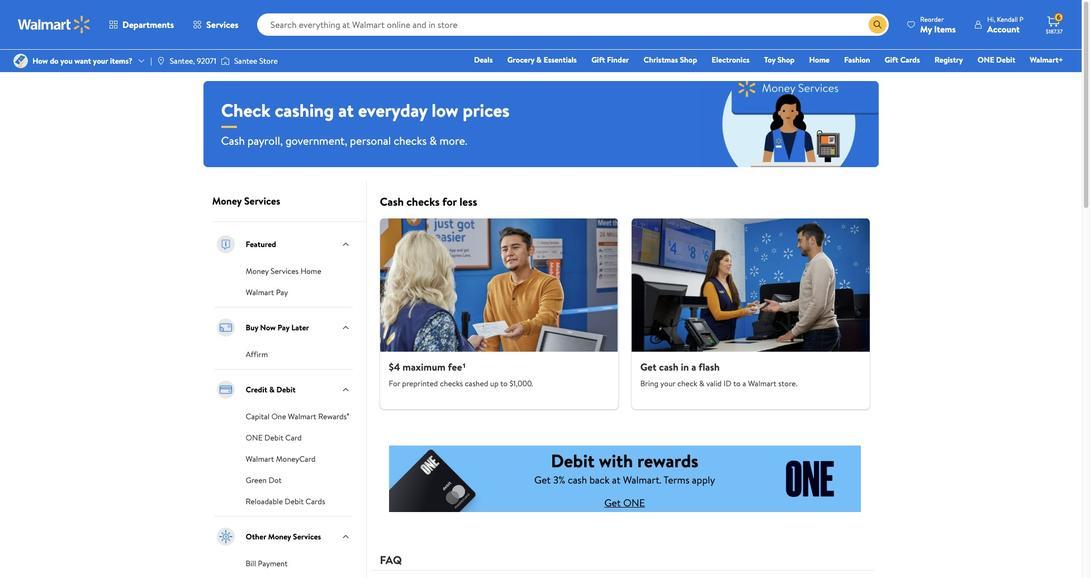 Task type: describe. For each thing, give the bounding box(es) containing it.
deals link
[[469, 54, 498, 66]]

get for get one
[[605, 496, 621, 510]]

one debit
[[978, 54, 1016, 65]]

store.
[[779, 378, 798, 389]]

deals
[[474, 54, 493, 65]]

gift for gift cards
[[885, 54, 899, 65]]

store
[[259, 55, 278, 67]]

up
[[490, 378, 499, 389]]

you
[[60, 55, 73, 67]]

maximum
[[403, 360, 446, 374]]

services inside money services home link
[[271, 266, 299, 277]]

check
[[221, 98, 271, 122]]

Search search field
[[257, 13, 889, 36]]

reorder
[[921, 14, 944, 24]]

walmart.
[[623, 473, 662, 487]]

buy now pay later
[[246, 322, 309, 333]]

grocery & essentials
[[508, 54, 577, 65]]

walmart pay link
[[246, 286, 288, 298]]

cash payroll, government, personal checks & more.
[[221, 133, 468, 148]]

2 vertical spatial one
[[624, 496, 645, 510]]

toy shop
[[765, 54, 795, 65]]

cash inside get cash in a flash bring your check & valid id to a walmart store.
[[659, 360, 679, 374]]

reorder my items
[[921, 14, 956, 35]]

preprinted
[[402, 378, 438, 389]]

debit with rewards get 3% cash back at walmart. terms apply
[[535, 448, 715, 487]]

account
[[988, 23, 1020, 35]]

$187.37
[[1046, 27, 1063, 35]]

bill
[[246, 558, 256, 569]]

walmart inside get cash in a flash bring your check & valid id to a walmart store.
[[748, 378, 777, 389]]

credit & debit
[[246, 384, 296, 395]]

to inside get cash in a flash bring your check & valid id to a walmart store.
[[734, 378, 741, 389]]

essentials
[[544, 54, 577, 65]]

grocery
[[508, 54, 535, 65]]

reloadable debit cards
[[246, 496, 325, 507]]

dot
[[269, 475, 282, 486]]

personal
[[350, 133, 391, 148]]

get one link
[[605, 496, 645, 510]]

shop for toy shop
[[778, 54, 795, 65]]

one
[[272, 411, 286, 422]]

debit for reloadable debit cards
[[285, 496, 304, 507]]

one debit card link
[[246, 431, 302, 444]]

my
[[921, 23, 932, 35]]

kendall
[[997, 14, 1018, 24]]

& right credit
[[269, 384, 275, 395]]

reloadable debit cards link
[[246, 495, 325, 507]]

walmart inside capital one walmart rewards® link
[[288, 411, 317, 422]]

other money services
[[246, 531, 321, 543]]

affirm link
[[246, 348, 268, 360]]

rewards®
[[318, 411, 349, 422]]

services inside services dropdown button
[[206, 18, 239, 31]]

debit inside debit with rewards get 3% cash back at walmart. terms apply
[[551, 448, 595, 473]]

gift finder
[[592, 54, 629, 65]]

search icon image
[[874, 20, 883, 29]]

get for get cash in a flash bring your check & valid id to a walmart store.
[[641, 360, 657, 374]]

cash for cash checks for less
[[380, 194, 404, 209]]

0 vertical spatial pay
[[276, 287, 288, 298]]

3%
[[553, 473, 566, 487]]

checks inside $4 maximum fee¹ for preprinted checks cashed up to $1,000.
[[440, 378, 463, 389]]

santee,
[[170, 55, 195, 67]]

payroll,
[[248, 133, 283, 148]]

bill payment
[[246, 558, 288, 569]]

walmart image
[[18, 16, 91, 34]]

services down 'reloadable debit cards'
[[293, 531, 321, 543]]

one for one debit card
[[246, 432, 263, 444]]

rewards
[[638, 448, 699, 473]]

affirm
[[246, 349, 268, 360]]

do
[[50, 55, 59, 67]]

cash checks for less
[[380, 194, 478, 209]]

credit
[[246, 384, 267, 395]]

$4 maximum fee¹ list item
[[373, 218, 625, 410]]

other money services image
[[214, 526, 237, 548]]

prices
[[463, 98, 510, 122]]

one debit card
[[246, 432, 302, 444]]

 image for santee, 92071
[[157, 56, 165, 65]]

p
[[1020, 14, 1024, 24]]

walmart inside walmart moneycard link
[[246, 454, 274, 465]]

everyday
[[358, 98, 428, 122]]

0 horizontal spatial your
[[93, 55, 108, 67]]

grocery & essentials link
[[502, 54, 582, 66]]

check
[[678, 378, 698, 389]]

cashing
[[275, 98, 334, 122]]

moneycard
[[276, 454, 316, 465]]

gift for gift finder
[[592, 54, 605, 65]]

get cash in a flash list item
[[625, 218, 877, 410]]

green dot
[[246, 475, 282, 486]]

want
[[75, 55, 91, 67]]

debit up one
[[277, 384, 296, 395]]

santee store
[[234, 55, 278, 67]]

buy now pay later image
[[214, 317, 237, 339]]

now
[[260, 322, 276, 333]]

one for one debit
[[978, 54, 995, 65]]

with
[[599, 448, 633, 473]]

get cash in a flash bring your check & valid id to a walmart store.
[[641, 360, 798, 389]]

electronics
[[712, 54, 750, 65]]

reloadable
[[246, 496, 283, 507]]

get one
[[605, 496, 645, 510]]

& inside get cash in a flash bring your check & valid id to a walmart store.
[[700, 378, 705, 389]]

Walmart Site-Wide search field
[[257, 13, 889, 36]]



Task type: locate. For each thing, give the bounding box(es) containing it.
gift finder link
[[587, 54, 634, 66]]

0 horizontal spatial shop
[[680, 54, 697, 65]]

2 horizontal spatial get
[[641, 360, 657, 374]]

shop for christmas shop
[[680, 54, 697, 65]]

cards inside 'reloadable debit cards' "link"
[[306, 496, 325, 507]]

departments
[[122, 18, 174, 31]]

christmas
[[644, 54, 678, 65]]

walmart up green dot link
[[246, 454, 274, 465]]

$4
[[389, 360, 400, 374]]

home link
[[805, 54, 835, 66]]

1 horizontal spatial get
[[605, 496, 621, 510]]

fashion link
[[840, 54, 876, 66]]

get inside get cash in a flash bring your check & valid id to a walmart store.
[[641, 360, 657, 374]]

at right "back"
[[612, 473, 621, 487]]

1 vertical spatial home
[[301, 266, 321, 277]]

0 horizontal spatial a
[[692, 360, 697, 374]]

get inside debit with rewards get 3% cash back at walmart. terms apply
[[535, 473, 551, 487]]

green dot link
[[246, 474, 282, 486]]

a right id
[[743, 378, 747, 389]]

0 vertical spatial cash
[[659, 360, 679, 374]]

0 vertical spatial at
[[338, 98, 354, 122]]

walmart+ link
[[1025, 54, 1069, 66]]

1 horizontal spatial your
[[661, 378, 676, 389]]

departments button
[[100, 11, 183, 38]]

later
[[291, 322, 309, 333]]

id
[[724, 378, 732, 389]]

gift cards
[[885, 54, 920, 65]]

shop
[[680, 54, 697, 65], [778, 54, 795, 65]]

finder
[[607, 54, 629, 65]]

6
[[1057, 12, 1061, 22]]

2 shop from the left
[[778, 54, 795, 65]]

debit with rewards. get 3% cash back at walmart. terms apply. image
[[389, 436, 861, 521]]

shop inside christmas shop link
[[680, 54, 697, 65]]

shop inside toy shop link
[[778, 54, 795, 65]]

walmart+
[[1030, 54, 1064, 65]]

services button
[[183, 11, 248, 38]]

1 horizontal spatial at
[[612, 473, 621, 487]]

services up 92071
[[206, 18, 239, 31]]

back
[[590, 473, 610, 487]]

checks left for
[[407, 194, 440, 209]]

christmas shop
[[644, 54, 697, 65]]

1 vertical spatial at
[[612, 473, 621, 487]]

debit inside "link"
[[285, 496, 304, 507]]

0 vertical spatial cards
[[901, 54, 920, 65]]

cash
[[221, 133, 245, 148], [380, 194, 404, 209]]

1 vertical spatial pay
[[278, 322, 290, 333]]

1 vertical spatial get
[[535, 473, 551, 487]]

walmart
[[246, 287, 274, 298], [748, 378, 777, 389], [288, 411, 317, 422], [246, 454, 274, 465]]

fashion
[[845, 54, 871, 65]]

a right in
[[692, 360, 697, 374]]

money services home link
[[246, 265, 321, 277]]

your
[[93, 55, 108, 67], [661, 378, 676, 389]]

checks
[[394, 133, 427, 148], [407, 194, 440, 209], [440, 378, 463, 389]]

0 horizontal spatial cash
[[568, 473, 587, 487]]

92071
[[197, 55, 216, 67]]

gift right fashion link
[[885, 54, 899, 65]]

services up featured
[[244, 194, 280, 208]]

toy
[[765, 54, 776, 65]]

0 vertical spatial money
[[212, 194, 242, 208]]

valid
[[707, 378, 722, 389]]

debit right reloadable
[[285, 496, 304, 507]]

cash inside debit with rewards get 3% cash back at walmart. terms apply
[[568, 473, 587, 487]]

0 vertical spatial get
[[641, 360, 657, 374]]

checks down fee¹
[[440, 378, 463, 389]]

1 horizontal spatial shop
[[778, 54, 795, 65]]

1 horizontal spatial home
[[810, 54, 830, 65]]

debit
[[997, 54, 1016, 65], [277, 384, 296, 395], [265, 432, 284, 444], [551, 448, 595, 473], [285, 496, 304, 507]]

0 vertical spatial a
[[692, 360, 697, 374]]

home
[[810, 54, 830, 65], [301, 266, 321, 277]]

flash
[[699, 360, 720, 374]]

capital one walmart rewards® link
[[246, 410, 349, 422]]

$1,000.
[[510, 378, 533, 389]]

one down account
[[978, 54, 995, 65]]

 image
[[221, 55, 230, 67]]

0 vertical spatial home
[[810, 54, 830, 65]]

at
[[338, 98, 354, 122], [612, 473, 621, 487]]

0 vertical spatial cash
[[221, 133, 245, 148]]

debit down account
[[997, 54, 1016, 65]]

1 horizontal spatial one
[[624, 496, 645, 510]]

services up "walmart pay" link
[[271, 266, 299, 277]]

santee
[[234, 55, 258, 67]]

cards
[[901, 54, 920, 65], [306, 496, 325, 507]]

walmart inside "walmart pay" link
[[246, 287, 274, 298]]

1 vertical spatial cash
[[568, 473, 587, 487]]

check cashing at everyday low prices
[[221, 98, 510, 122]]

0 horizontal spatial to
[[501, 378, 508, 389]]

& left more.
[[430, 133, 437, 148]]

 image
[[13, 54, 28, 68], [157, 56, 165, 65]]

& right the grocery
[[537, 54, 542, 65]]

one down walmart.
[[624, 496, 645, 510]]

0 horizontal spatial one
[[246, 432, 263, 444]]

debit left 'card'
[[265, 432, 284, 444]]

gift cards link
[[880, 54, 925, 66]]

0 horizontal spatial at
[[338, 98, 354, 122]]

get up 'bring'
[[641, 360, 657, 374]]

0 vertical spatial one
[[978, 54, 995, 65]]

1 vertical spatial your
[[661, 378, 676, 389]]

debit left with at the bottom
[[551, 448, 595, 473]]

1 horizontal spatial a
[[743, 378, 747, 389]]

at up cash payroll, government, personal checks & more.
[[338, 98, 354, 122]]

for
[[443, 194, 457, 209]]

buy
[[246, 322, 258, 333]]

fee¹
[[448, 360, 466, 374]]

money for money services home
[[246, 266, 269, 277]]

& left 'valid'
[[700, 378, 705, 389]]

cards down moneycard
[[306, 496, 325, 507]]

1 vertical spatial a
[[743, 378, 747, 389]]

money services home
[[246, 266, 321, 277]]

0 horizontal spatial cash
[[221, 133, 245, 148]]

|
[[150, 55, 152, 67]]

$4 maximum fee¹ for preprinted checks cashed up to $1,000.
[[389, 360, 533, 389]]

6 $187.37
[[1046, 12, 1063, 35]]

2 vertical spatial money
[[268, 531, 291, 543]]

1 horizontal spatial gift
[[885, 54, 899, 65]]

services
[[206, 18, 239, 31], [244, 194, 280, 208], [271, 266, 299, 277], [293, 531, 321, 543]]

registry link
[[930, 54, 969, 66]]

apply
[[692, 473, 715, 487]]

money right other on the bottom of page
[[268, 531, 291, 543]]

gift left finder at top right
[[592, 54, 605, 65]]

capital
[[246, 411, 270, 422]]

money up featured icon
[[212, 194, 242, 208]]

list containing $4 maximum fee¹
[[373, 218, 877, 410]]

your inside get cash in a flash bring your check & valid id to a walmart store.
[[661, 378, 676, 389]]

walmart moneycard
[[246, 454, 316, 465]]

2 to from the left
[[734, 378, 741, 389]]

featured image
[[214, 233, 237, 256]]

1 shop from the left
[[680, 54, 697, 65]]

get down "back"
[[605, 496, 621, 510]]

pay down money services home
[[276, 287, 288, 298]]

get
[[641, 360, 657, 374], [535, 473, 551, 487], [605, 496, 621, 510]]

shop right "toy"
[[778, 54, 795, 65]]

money for money services
[[212, 194, 242, 208]]

less
[[460, 194, 478, 209]]

to
[[501, 378, 508, 389], [734, 378, 741, 389]]

0 vertical spatial checks
[[394, 133, 427, 148]]

at inside debit with rewards get 3% cash back at walmart. terms apply
[[612, 473, 621, 487]]

to right id
[[734, 378, 741, 389]]

walmart pay
[[246, 287, 288, 298]]

in
[[681, 360, 689, 374]]

credit & debit image
[[214, 379, 237, 401]]

cashed
[[465, 378, 489, 389]]

debit for one debit card
[[265, 432, 284, 444]]

1 vertical spatial cash
[[380, 194, 404, 209]]

1 horizontal spatial cash
[[380, 194, 404, 209]]

cards inside gift cards link
[[901, 54, 920, 65]]

1 horizontal spatial to
[[734, 378, 741, 389]]

2 vertical spatial get
[[605, 496, 621, 510]]

1 to from the left
[[501, 378, 508, 389]]

to right up
[[501, 378, 508, 389]]

1 gift from the left
[[592, 54, 605, 65]]

checks down the everyday
[[394, 133, 427, 148]]

walmart left store.
[[748, 378, 777, 389]]

toy shop link
[[760, 54, 800, 66]]

2 gift from the left
[[885, 54, 899, 65]]

other
[[246, 531, 266, 543]]

cash left in
[[659, 360, 679, 374]]

santee, 92071
[[170, 55, 216, 67]]

featured
[[246, 239, 276, 250]]

your right 'bring'
[[661, 378, 676, 389]]

1 vertical spatial cards
[[306, 496, 325, 507]]

walmart down money services home
[[246, 287, 274, 298]]

0 vertical spatial your
[[93, 55, 108, 67]]

1 vertical spatial one
[[246, 432, 263, 444]]

how
[[32, 55, 48, 67]]

capital one walmart rewards®
[[246, 411, 349, 422]]

1 horizontal spatial cards
[[901, 54, 920, 65]]

0 horizontal spatial cards
[[306, 496, 325, 507]]

0 horizontal spatial gift
[[592, 54, 605, 65]]

one
[[978, 54, 995, 65], [246, 432, 263, 444], [624, 496, 645, 510]]

0 horizontal spatial get
[[535, 473, 551, 487]]

get left 3%
[[535, 473, 551, 487]]

bring
[[641, 378, 659, 389]]

shop right christmas
[[680, 54, 697, 65]]

2 vertical spatial checks
[[440, 378, 463, 389]]

2 horizontal spatial one
[[978, 54, 995, 65]]

cash right 3%
[[568, 473, 587, 487]]

hi, kendall p account
[[988, 14, 1024, 35]]

cards left registry link
[[901, 54, 920, 65]]

walmart up 'card'
[[288, 411, 317, 422]]

to inside $4 maximum fee¹ for preprinted checks cashed up to $1,000.
[[501, 378, 508, 389]]

1 horizontal spatial cash
[[659, 360, 679, 374]]

one down capital
[[246, 432, 263, 444]]

a
[[692, 360, 697, 374], [743, 378, 747, 389]]

 image left how
[[13, 54, 28, 68]]

pay
[[276, 287, 288, 298], [278, 322, 290, 333]]

hi,
[[988, 14, 996, 24]]

list
[[373, 218, 877, 410]]

0 horizontal spatial  image
[[13, 54, 28, 68]]

christmas shop link
[[639, 54, 703, 66]]

how do you want your items?
[[32, 55, 133, 67]]

pay right the now
[[278, 322, 290, 333]]

1 vertical spatial money
[[246, 266, 269, 277]]

walmart moneycard link
[[246, 452, 316, 465]]

terms
[[664, 473, 690, 487]]

your right want
[[93, 55, 108, 67]]

 image right |
[[157, 56, 165, 65]]

gift
[[592, 54, 605, 65], [885, 54, 899, 65]]

money up "walmart pay" link
[[246, 266, 269, 277]]

 image for how do you want your items?
[[13, 54, 28, 68]]

debit for one debit
[[997, 54, 1016, 65]]

0 horizontal spatial home
[[301, 266, 321, 277]]

1 vertical spatial checks
[[407, 194, 440, 209]]

money
[[212, 194, 242, 208], [246, 266, 269, 277], [268, 531, 291, 543]]

1 horizontal spatial  image
[[157, 56, 165, 65]]

cash for cash payroll, government, personal checks & more.
[[221, 133, 245, 148]]



Task type: vqa. For each thing, say whether or not it's contained in the screenshot.
Sleeve
no



